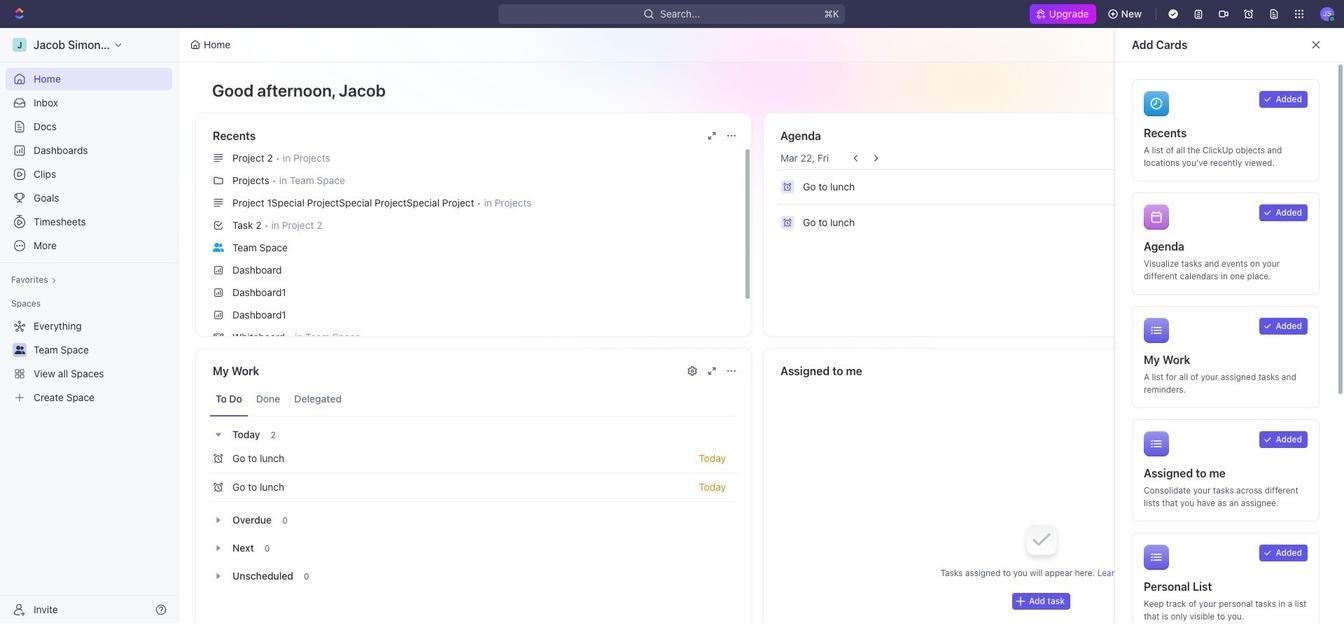 Task type: describe. For each thing, give the bounding box(es) containing it.
my work image
[[1145, 318, 1170, 343]]

sidebar navigation
[[0, 28, 181, 623]]

user group image
[[213, 243, 224, 252]]

assigned to me image
[[1145, 431, 1170, 457]]



Task type: vqa. For each thing, say whether or not it's contained in the screenshot.
Custom Fields element at right bottom
no



Task type: locate. For each thing, give the bounding box(es) containing it.
jacob simon's workspace, , element
[[13, 38, 27, 52]]

personal list image
[[1145, 545, 1170, 570]]

tree inside sidebar navigation
[[6, 315, 172, 409]]

tab list
[[210, 382, 738, 417]]

tree
[[6, 315, 172, 409]]

recents image
[[1145, 91, 1170, 116]]

agenda image
[[1145, 205, 1170, 230]]

user group image
[[14, 346, 25, 354]]



